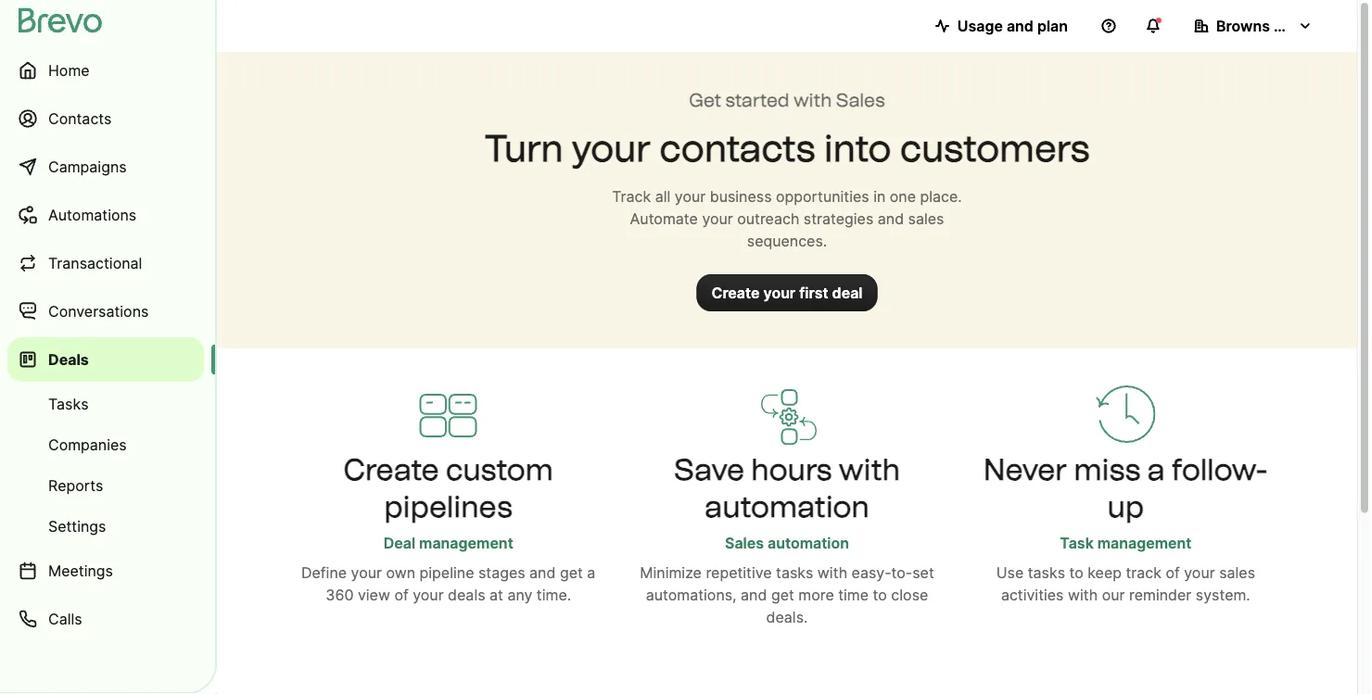 Task type: describe. For each thing, give the bounding box(es) containing it.
your down pipeline
[[413, 587, 444, 605]]

into
[[824, 126, 892, 171]]

more
[[799, 587, 834, 605]]

1 vertical spatial automation
[[768, 535, 849, 553]]

360
[[326, 587, 354, 605]]

management for pipelines
[[419, 535, 513, 553]]

create your first deal
[[712, 284, 863, 302]]

miss
[[1074, 452, 1141, 487]]

hours
[[751, 452, 832, 487]]

tasks inside use tasks to keep track of your sales activities with our reminder system.
[[1028, 564, 1066, 582]]

started
[[726, 89, 790, 111]]

conversations link
[[7, 289, 204, 334]]

to inside use tasks to keep track of your sales activities with our reminder system.
[[1070, 564, 1084, 582]]

browns enterprise button
[[1180, 7, 1348, 45]]

create custom pipelines
[[343, 452, 554, 524]]

create for create custom pipelines
[[343, 452, 439, 487]]

automations link
[[7, 193, 204, 237]]

with up turn your contacts into customers
[[794, 89, 832, 111]]

track
[[612, 187, 651, 205]]

save hours with automation
[[674, 452, 901, 524]]

define
[[301, 564, 347, 582]]

get started with sales
[[689, 89, 885, 111]]

track
[[1126, 564, 1162, 582]]

activities
[[1001, 587, 1064, 605]]

settings
[[48, 517, 106, 536]]

enterprise
[[1274, 17, 1348, 35]]

with inside save hours with automation
[[839, 452, 901, 487]]

any
[[508, 587, 533, 605]]

settings link
[[7, 508, 204, 545]]

your up "track"
[[572, 126, 651, 171]]

one
[[890, 187, 916, 205]]

sequences.
[[747, 232, 827, 250]]

deal
[[832, 284, 863, 302]]

transactional link
[[7, 241, 204, 286]]

plan
[[1038, 17, 1068, 35]]

outreach
[[738, 210, 800, 228]]

your up view
[[351, 564, 382, 582]]

time
[[839, 587, 869, 605]]

our
[[1102, 587, 1125, 605]]

opportunities
[[776, 187, 870, 205]]

home link
[[7, 48, 204, 93]]

deals link
[[7, 338, 204, 382]]

pipeline
[[420, 564, 474, 582]]

reports
[[48, 477, 103, 495]]

tasks inside minimize repetitive tasks with easy-to-set automations, and get more time to close deals.
[[776, 564, 814, 582]]

minimize repetitive tasks with easy-to-set automations, and get more time to close deals.
[[640, 564, 935, 627]]

easy-
[[852, 564, 892, 582]]

follow-
[[1172, 452, 1268, 487]]

reports link
[[7, 467, 204, 504]]

task management
[[1060, 535, 1192, 553]]

time.
[[537, 587, 571, 605]]

browns
[[1217, 17, 1270, 35]]

save
[[674, 452, 745, 487]]

customers
[[900, 126, 1090, 171]]

strategies
[[804, 210, 874, 228]]

stages
[[478, 564, 525, 582]]

deals
[[48, 351, 89, 369]]

sales automation
[[725, 535, 849, 553]]

turn
[[484, 126, 564, 171]]

use
[[997, 564, 1024, 582]]

never miss a follow- up
[[984, 452, 1268, 524]]

repetitive
[[706, 564, 772, 582]]

own
[[386, 564, 416, 582]]

deal
[[384, 535, 416, 553]]

management for a
[[1098, 535, 1192, 553]]

automations
[[48, 206, 137, 224]]

usage and plan button
[[921, 7, 1083, 45]]

first
[[800, 284, 829, 302]]

keep
[[1088, 564, 1122, 582]]

transactional
[[48, 254, 142, 272]]

automate
[[630, 210, 698, 228]]

conversations
[[48, 302, 149, 320]]



Task type: locate. For each thing, give the bounding box(es) containing it.
sales inside track all your business opportunities in one place. automate your outreach strategies and sales sequences.
[[908, 210, 944, 228]]

0 vertical spatial get
[[560, 564, 583, 582]]

0 vertical spatial to
[[1070, 564, 1084, 582]]

1 horizontal spatial management
[[1098, 535, 1192, 553]]

of down own
[[395, 587, 409, 605]]

and inside track all your business opportunities in one place. automate your outreach strategies and sales sequences.
[[878, 210, 904, 228]]

0 vertical spatial create
[[712, 284, 760, 302]]

0 horizontal spatial sales
[[908, 210, 944, 228]]

tasks
[[48, 395, 89, 413]]

sales up into in the right top of the page
[[836, 89, 885, 111]]

automation inside save hours with automation
[[705, 489, 870, 524]]

0 horizontal spatial to
[[873, 587, 887, 605]]

and up time.
[[530, 564, 556, 582]]

and
[[1007, 17, 1034, 35], [878, 210, 904, 228], [530, 564, 556, 582], [741, 587, 767, 605]]

calls
[[48, 610, 82, 628]]

1 horizontal spatial of
[[1166, 564, 1180, 582]]

1 horizontal spatial tasks
[[1028, 564, 1066, 582]]

to
[[1070, 564, 1084, 582], [873, 587, 887, 605]]

sales up repetitive
[[725, 535, 764, 553]]

create for create your first deal
[[712, 284, 760, 302]]

your right all
[[675, 187, 706, 205]]

1 horizontal spatial to
[[1070, 564, 1084, 582]]

companies
[[48, 436, 127, 454]]

never
[[984, 452, 1068, 487]]

and inside minimize repetitive tasks with easy-to-set automations, and get more time to close deals.
[[741, 587, 767, 605]]

2 management from the left
[[1098, 535, 1192, 553]]

in
[[874, 187, 886, 205]]

meetings
[[48, 562, 113, 580]]

0 horizontal spatial tasks
[[776, 564, 814, 582]]

1 vertical spatial sales
[[725, 535, 764, 553]]

1 tasks from the left
[[776, 564, 814, 582]]

deal management
[[384, 535, 513, 553]]

a right miss
[[1148, 452, 1166, 487]]

with up more
[[818, 564, 848, 582]]

contacts
[[660, 126, 816, 171]]

sales
[[908, 210, 944, 228], [1220, 564, 1256, 582]]

get
[[689, 89, 722, 111]]

with right hours in the bottom of the page
[[839, 452, 901, 487]]

usage and plan
[[958, 17, 1068, 35]]

pipelines
[[384, 489, 513, 524]]

business
[[710, 187, 772, 205]]

turn your contacts into customers
[[484, 126, 1090, 171]]

your up system.
[[1184, 564, 1215, 582]]

0 horizontal spatial get
[[560, 564, 583, 582]]

0 vertical spatial automation
[[705, 489, 870, 524]]

your inside create your first deal button
[[764, 284, 796, 302]]

of inside use tasks to keep track of your sales activities with our reminder system.
[[1166, 564, 1180, 582]]

your
[[572, 126, 651, 171], [675, 187, 706, 205], [702, 210, 733, 228], [764, 284, 796, 302], [351, 564, 382, 582], [1184, 564, 1215, 582], [413, 587, 444, 605]]

of up reminder
[[1166, 564, 1180, 582]]

0 horizontal spatial sales
[[725, 535, 764, 553]]

task
[[1060, 535, 1094, 553]]

to inside minimize repetitive tasks with easy-to-set automations, and get more time to close deals.
[[873, 587, 887, 605]]

0 vertical spatial sales
[[836, 89, 885, 111]]

meetings link
[[7, 549, 204, 594]]

reminder
[[1130, 587, 1192, 605]]

companies link
[[7, 427, 204, 464]]

1 horizontal spatial a
[[1148, 452, 1166, 487]]

1 management from the left
[[419, 535, 513, 553]]

get up deals.
[[771, 587, 795, 605]]

tasks
[[776, 564, 814, 582], [1028, 564, 1066, 582]]

1 horizontal spatial get
[[771, 587, 795, 605]]

with left our
[[1068, 587, 1098, 605]]

your inside use tasks to keep track of your sales activities with our reminder system.
[[1184, 564, 1215, 582]]

contacts
[[48, 109, 112, 128]]

sales down the "place." on the right of the page
[[908, 210, 944, 228]]

a
[[1148, 452, 1166, 487], [587, 564, 596, 582]]

at
[[490, 587, 503, 605]]

get up time.
[[560, 564, 583, 582]]

sales up system.
[[1220, 564, 1256, 582]]

automation
[[705, 489, 870, 524], [768, 535, 849, 553]]

contacts link
[[7, 96, 204, 141]]

tasks down sales automation
[[776, 564, 814, 582]]

1 horizontal spatial sales
[[836, 89, 885, 111]]

minimize
[[640, 564, 702, 582]]

0 vertical spatial sales
[[908, 210, 944, 228]]

and inside define your own pipeline stages and get a 360 view of your deals at any time.
[[530, 564, 556, 582]]

to-
[[892, 564, 913, 582]]

system.
[[1196, 587, 1251, 605]]

create up pipelines
[[343, 452, 439, 487]]

get
[[560, 564, 583, 582], [771, 587, 795, 605]]

create inside button
[[712, 284, 760, 302]]

custom
[[446, 452, 554, 487]]

create
[[712, 284, 760, 302], [343, 452, 439, 487]]

tasks up activities at the right
[[1028, 564, 1066, 582]]

to left "keep"
[[1070, 564, 1084, 582]]

your left first
[[764, 284, 796, 302]]

0 horizontal spatial create
[[343, 452, 439, 487]]

sales inside use tasks to keep track of your sales activities with our reminder system.
[[1220, 564, 1256, 582]]

of
[[1166, 564, 1180, 582], [395, 587, 409, 605]]

and down in
[[878, 210, 904, 228]]

view
[[358, 587, 390, 605]]

1 vertical spatial get
[[771, 587, 795, 605]]

campaigns
[[48, 158, 127, 176]]

your down business
[[702, 210, 733, 228]]

create your first deal button
[[697, 275, 878, 312]]

up
[[1108, 489, 1144, 524]]

campaigns link
[[7, 145, 204, 189]]

set
[[913, 564, 935, 582]]

0 vertical spatial a
[[1148, 452, 1166, 487]]

1 vertical spatial create
[[343, 452, 439, 487]]

1 horizontal spatial sales
[[1220, 564, 1256, 582]]

tasks link
[[7, 386, 204, 423]]

and inside button
[[1007, 17, 1034, 35]]

create inside create custom pipelines
[[343, 452, 439, 487]]

with
[[794, 89, 832, 111], [839, 452, 901, 487], [818, 564, 848, 582], [1068, 587, 1098, 605]]

of inside define your own pipeline stages and get a 360 view of your deals at any time.
[[395, 587, 409, 605]]

a left minimize
[[587, 564, 596, 582]]

with inside use tasks to keep track of your sales activities with our reminder system.
[[1068, 587, 1098, 605]]

0 vertical spatial of
[[1166, 564, 1180, 582]]

to down easy-
[[873, 587, 887, 605]]

0 horizontal spatial a
[[587, 564, 596, 582]]

0 horizontal spatial of
[[395, 587, 409, 605]]

all
[[655, 187, 671, 205]]

automation up sales automation
[[705, 489, 870, 524]]

1 vertical spatial to
[[873, 587, 887, 605]]

get inside minimize repetitive tasks with easy-to-set automations, and get more time to close deals.
[[771, 587, 795, 605]]

define your own pipeline stages and get a 360 view of your deals at any time.
[[301, 564, 596, 605]]

create down sequences.
[[712, 284, 760, 302]]

calls link
[[7, 597, 204, 642]]

deals.
[[767, 609, 808, 627]]

home
[[48, 61, 90, 79]]

track all your business opportunities in one place. automate your outreach strategies and sales sequences.
[[612, 187, 962, 250]]

a inside define your own pipeline stages and get a 360 view of your deals at any time.
[[587, 564, 596, 582]]

and left plan
[[1007, 17, 1034, 35]]

browns enterprise
[[1217, 17, 1348, 35]]

place.
[[920, 187, 962, 205]]

0 horizontal spatial management
[[419, 535, 513, 553]]

management up pipeline
[[419, 535, 513, 553]]

automation up more
[[768, 535, 849, 553]]

1 horizontal spatial create
[[712, 284, 760, 302]]

use tasks to keep track of your sales activities with our reminder system.
[[997, 564, 1256, 605]]

with inside minimize repetitive tasks with easy-to-set automations, and get more time to close deals.
[[818, 564, 848, 582]]

management
[[419, 535, 513, 553], [1098, 535, 1192, 553]]

1 vertical spatial sales
[[1220, 564, 1256, 582]]

automations,
[[646, 587, 737, 605]]

get inside define your own pipeline stages and get a 360 view of your deals at any time.
[[560, 564, 583, 582]]

and down repetitive
[[741, 587, 767, 605]]

management up the 'track'
[[1098, 535, 1192, 553]]

1 vertical spatial of
[[395, 587, 409, 605]]

deals
[[448, 587, 486, 605]]

a inside never miss a follow- up
[[1148, 452, 1166, 487]]

1 vertical spatial a
[[587, 564, 596, 582]]

2 tasks from the left
[[1028, 564, 1066, 582]]

close
[[892, 587, 929, 605]]



Task type: vqa. For each thing, say whether or not it's contained in the screenshot.


